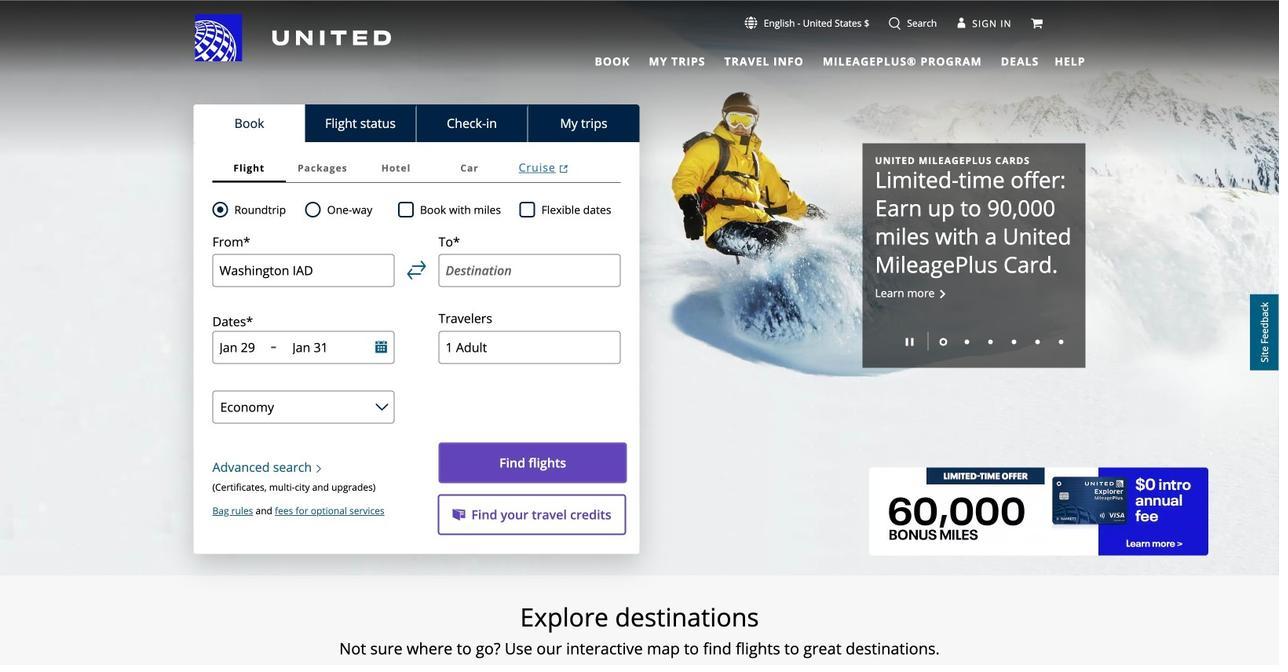 Task type: describe. For each thing, give the bounding box(es) containing it.
currently in english united states	$ enter to change image
[[745, 16, 758, 29]]

Return text field
[[293, 339, 354, 356]]

explore destinations element
[[103, 602, 1177, 633]]

2 vertical spatial tab list
[[213, 153, 621, 183]]

slide 6 of 6 image
[[1059, 340, 1064, 344]]

view cart, click to view list of recently searched saved trips. image
[[1031, 17, 1044, 30]]

Origin text field
[[213, 254, 395, 287]]

slide 3 of 6 image
[[989, 340, 993, 344]]

round trip flight search element
[[228, 200, 286, 219]]

not sure where to go? use our interactive map to find flights to great destinations. element
[[103, 640, 1177, 658]]

slide 2 of 6 image
[[965, 340, 970, 344]]

Departure text field
[[220, 339, 264, 356]]

united logo link to homepage image
[[195, 14, 392, 61]]



Task type: vqa. For each thing, say whether or not it's contained in the screenshot.
Depart text field
no



Task type: locate. For each thing, give the bounding box(es) containing it.
carousel buttons element
[[876, 326, 1074, 356]]

one way flight search element
[[321, 200, 373, 219]]

0 vertical spatial tab list
[[586, 47, 1043, 71]]

pause image
[[906, 338, 914, 346]]

book with miles element
[[398, 200, 520, 219]]

1 vertical spatial tab list
[[194, 104, 640, 142]]

slide 4 of 6 image
[[1012, 340, 1017, 344]]

slide 5 of 6 image
[[1036, 340, 1041, 344]]

main content
[[0, 1, 1280, 665]]

navigation
[[0, 13, 1280, 71]]

tab list
[[586, 47, 1043, 71], [194, 104, 640, 142], [213, 153, 621, 183]]

Destination text field
[[439, 254, 621, 287]]

reverse origin and destination image
[[407, 261, 426, 280]]

slide 1 of 6 image
[[940, 338, 948, 346]]



